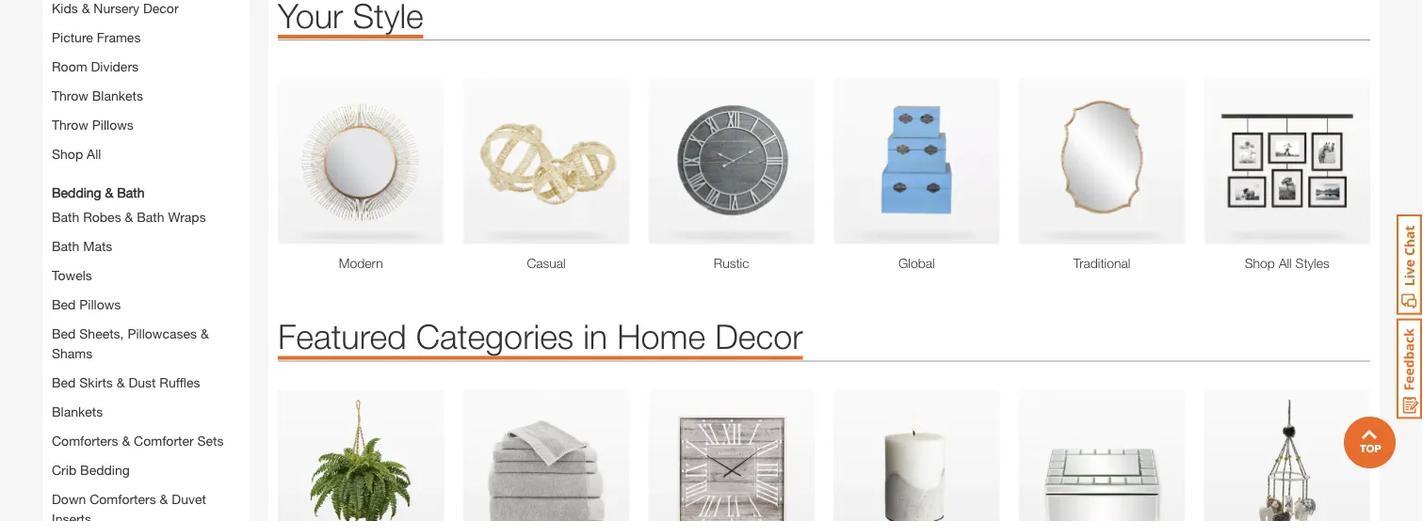 Task type: vqa. For each thing, say whether or not it's contained in the screenshot.
Modern Textures Lounge link
no



Task type: describe. For each thing, give the bounding box(es) containing it.
kids & nursery decor
[[52, 0, 179, 16]]

throw pillows
[[52, 117, 134, 133]]

shop all styles image
[[1204, 79, 1371, 245]]

picture
[[52, 30, 93, 45]]

casual link
[[463, 254, 630, 274]]

rustic image
[[648, 79, 815, 245]]

global link
[[834, 254, 1000, 274]]

shop for shop all
[[52, 146, 83, 162]]

throw for throw blankets
[[52, 88, 88, 104]]

room dividers
[[52, 59, 139, 74]]

picture frames link
[[52, 30, 141, 45]]

mats
[[83, 239, 112, 254]]

shop all
[[52, 146, 101, 162]]

0 horizontal spatial decor
[[143, 0, 179, 16]]

featured
[[278, 317, 407, 357]]

wraps
[[168, 209, 206, 225]]

down comforters & duvet inserts link
[[52, 492, 206, 522]]

& right kids
[[82, 0, 90, 16]]

towels
[[52, 268, 92, 283]]

kids
[[52, 0, 78, 16]]

sheets,
[[79, 326, 124, 342]]

throw blankets link
[[52, 88, 143, 104]]

duvet
[[172, 492, 206, 508]]

kids & nursery decor image
[[1204, 391, 1371, 522]]

bath left wraps in the left of the page
[[137, 209, 164, 225]]

crib bedding link
[[52, 463, 130, 478]]

crib bedding
[[52, 463, 130, 478]]

rustic link
[[648, 254, 815, 274]]

artificial plants & flowers image
[[278, 391, 444, 522]]

modern link
[[278, 254, 444, 274]]

jewelry boxes image
[[1019, 391, 1185, 522]]

bed sheets, pillowcases & shams link
[[52, 326, 209, 362]]

shop all styles link
[[1204, 254, 1371, 274]]

fragrance & candles image
[[834, 391, 1000, 522]]

1 vertical spatial bedding
[[80, 463, 130, 478]]

traditional
[[1074, 256, 1131, 272]]

styles
[[1296, 256, 1330, 272]]

casual
[[527, 256, 566, 272]]

blankets link
[[52, 405, 103, 420]]

& left comforter
[[122, 434, 130, 449]]

& inside bed sheets, pillowcases & shams
[[201, 326, 209, 342]]

bed pillows link
[[52, 297, 121, 313]]

ruffles
[[160, 375, 200, 391]]

bath towels image
[[463, 391, 630, 522]]

crib
[[52, 463, 76, 478]]

bed for bed sheets, pillowcases & shams
[[52, 326, 76, 342]]

rustic
[[714, 256, 749, 272]]

1 vertical spatial blankets
[[52, 405, 103, 420]]

robes
[[83, 209, 121, 225]]

bath up towels link
[[52, 239, 79, 254]]

traditional link
[[1019, 254, 1185, 274]]

in
[[583, 317, 608, 357]]

clocks image
[[648, 391, 815, 522]]



Task type: locate. For each thing, give the bounding box(es) containing it.
0 vertical spatial throw
[[52, 88, 88, 104]]

0 vertical spatial bed
[[52, 297, 76, 313]]

bed skirts & dust ruffles
[[52, 375, 200, 391]]

dust
[[129, 375, 156, 391]]

blankets down the skirts
[[52, 405, 103, 420]]

global image
[[834, 79, 1000, 245]]

home
[[617, 317, 706, 357]]

inserts
[[52, 512, 91, 522]]

throw for throw pillows
[[52, 117, 88, 133]]

shams
[[52, 346, 93, 362]]

all
[[87, 146, 101, 162], [1279, 256, 1292, 272]]

0 vertical spatial decor
[[143, 0, 179, 16]]

& inside down comforters & duvet inserts
[[160, 492, 168, 508]]

& left dust
[[117, 375, 125, 391]]

1 bed from the top
[[52, 297, 76, 313]]

0 vertical spatial all
[[87, 146, 101, 162]]

1 vertical spatial pillows
[[79, 297, 121, 313]]

bed skirts & dust ruffles link
[[52, 375, 200, 391]]

shop all link
[[52, 146, 101, 162]]

1 vertical spatial bed
[[52, 326, 76, 342]]

comforters
[[52, 434, 118, 449], [90, 492, 156, 508]]

1 vertical spatial comforters
[[90, 492, 156, 508]]

blankets
[[92, 88, 143, 104], [52, 405, 103, 420]]

decor
[[143, 0, 179, 16], [715, 317, 803, 357]]

pillows up sheets,
[[79, 297, 121, 313]]

shop inside "link"
[[1245, 256, 1275, 272]]

down comforters & duvet inserts
[[52, 492, 206, 522]]

1 vertical spatial decor
[[715, 317, 803, 357]]

bath up bath robes & bath wraps
[[117, 185, 145, 201]]

1 vertical spatial all
[[1279, 256, 1292, 272]]

categories
[[416, 317, 574, 357]]

bath mats link
[[52, 239, 112, 254]]

shop left the styles
[[1245, 256, 1275, 272]]

bath robes & bath wraps
[[52, 209, 206, 225]]

pillowcases
[[128, 326, 197, 342]]

bed
[[52, 297, 76, 313], [52, 326, 76, 342], [52, 375, 76, 391]]

pillows for bed pillows
[[79, 297, 121, 313]]

1 horizontal spatial decor
[[715, 317, 803, 357]]

kids & nursery decor link
[[52, 0, 179, 16]]

0 vertical spatial shop
[[52, 146, 83, 162]]

0 vertical spatial bedding
[[52, 185, 101, 201]]

0 vertical spatial blankets
[[92, 88, 143, 104]]

1 vertical spatial shop
[[1245, 256, 1275, 272]]

shop
[[52, 146, 83, 162], [1245, 256, 1275, 272]]

throw
[[52, 88, 88, 104], [52, 117, 88, 133]]

shop for shop all styles
[[1245, 256, 1275, 272]]

bed down shams at the left bottom
[[52, 375, 76, 391]]

skirts
[[79, 375, 113, 391]]

&
[[82, 0, 90, 16], [105, 185, 113, 201], [125, 209, 133, 225], [201, 326, 209, 342], [117, 375, 125, 391], [122, 434, 130, 449], [160, 492, 168, 508]]

& left duvet
[[160, 492, 168, 508]]

down
[[52, 492, 86, 508]]

throw blankets
[[52, 88, 143, 104]]

2 vertical spatial bed
[[52, 375, 76, 391]]

bath up bath mats link at the top
[[52, 209, 79, 225]]

pillows for throw pillows
[[92, 117, 134, 133]]

bed down towels link
[[52, 297, 76, 313]]

bed sheets, pillowcases & shams
[[52, 326, 209, 362]]

all for shop all
[[87, 146, 101, 162]]

& right pillowcases on the left bottom of page
[[201, 326, 209, 342]]

bath mats
[[52, 239, 112, 254]]

global
[[899, 256, 935, 272]]

comforters inside down comforters & duvet inserts
[[90, 492, 156, 508]]

decor right nursery
[[143, 0, 179, 16]]

bath
[[117, 185, 145, 201], [52, 209, 79, 225], [137, 209, 164, 225], [52, 239, 79, 254]]

bath robes & bath wraps link
[[52, 209, 206, 225]]

live chat image
[[1397, 215, 1423, 316]]

0 horizontal spatial shop
[[52, 146, 83, 162]]

blankets down dividers
[[92, 88, 143, 104]]

bedding & bath
[[52, 185, 145, 201]]

frames
[[97, 30, 141, 45]]

all left the styles
[[1279, 256, 1292, 272]]

all down throw pillows
[[87, 146, 101, 162]]

shop down throw pillows
[[52, 146, 83, 162]]

nursery
[[94, 0, 140, 16]]

dividers
[[91, 59, 139, 74]]

room
[[52, 59, 87, 74]]

bed for bed pillows
[[52, 297, 76, 313]]

throw down room
[[52, 88, 88, 104]]

feedback link image
[[1397, 318, 1423, 420]]

modern image
[[278, 79, 444, 245]]

comforters & comforter sets
[[52, 434, 224, 449]]

0 horizontal spatial all
[[87, 146, 101, 162]]

bedding
[[52, 185, 101, 201], [80, 463, 130, 478]]

comforters & comforter sets link
[[52, 434, 224, 449]]

comforter
[[134, 434, 194, 449]]

3 bed from the top
[[52, 375, 76, 391]]

1 throw from the top
[[52, 88, 88, 104]]

comforters down crib bedding
[[90, 492, 156, 508]]

sets
[[197, 434, 224, 449]]

bed up shams at the left bottom
[[52, 326, 76, 342]]

picture frames
[[52, 30, 141, 45]]

throw pillows link
[[52, 117, 134, 133]]

traditional image
[[1019, 79, 1185, 245]]

all for shop all styles
[[1279, 256, 1292, 272]]

& up robes
[[105, 185, 113, 201]]

casual image
[[463, 79, 630, 245]]

comforters up crib bedding
[[52, 434, 118, 449]]

2 throw from the top
[[52, 117, 88, 133]]

pillows down throw blankets link
[[92, 117, 134, 133]]

0 vertical spatial comforters
[[52, 434, 118, 449]]

throw up shop all
[[52, 117, 88, 133]]

towels link
[[52, 268, 92, 283]]

all inside shop all styles "link"
[[1279, 256, 1292, 272]]

room dividers link
[[52, 59, 139, 74]]

featured categories in home decor
[[278, 317, 803, 357]]

bedding up robes
[[52, 185, 101, 201]]

1 horizontal spatial shop
[[1245, 256, 1275, 272]]

shop all styles
[[1245, 256, 1330, 272]]

pillows
[[92, 117, 134, 133], [79, 297, 121, 313]]

bedding & bath link
[[52, 183, 145, 202]]

1 horizontal spatial all
[[1279, 256, 1292, 272]]

1 vertical spatial throw
[[52, 117, 88, 133]]

bed inside bed sheets, pillowcases & shams
[[52, 326, 76, 342]]

bed for bed skirts & dust ruffles
[[52, 375, 76, 391]]

bedding right crib
[[80, 463, 130, 478]]

0 vertical spatial pillows
[[92, 117, 134, 133]]

2 bed from the top
[[52, 326, 76, 342]]

modern
[[339, 256, 383, 272]]

bed pillows
[[52, 297, 121, 313]]

& right robes
[[125, 209, 133, 225]]

decor down rustic 'link'
[[715, 317, 803, 357]]



